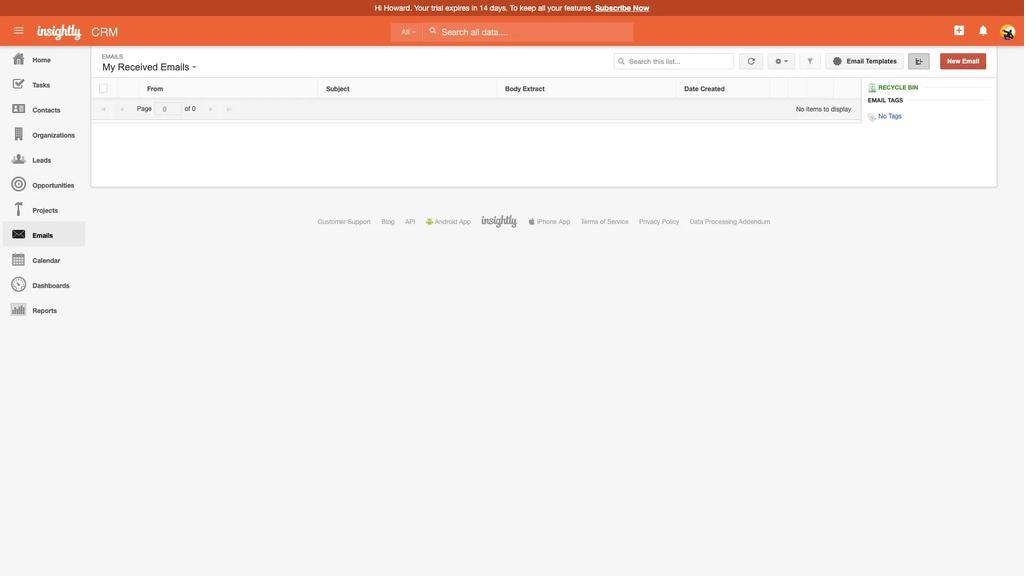 Task type: locate. For each thing, give the bounding box(es) containing it.
created
[[701, 85, 725, 92]]

2 vertical spatial emails
[[33, 232, 53, 239]]

service
[[608, 218, 629, 225]]

terms of service link
[[581, 218, 629, 225]]

emails up my
[[102, 53, 123, 60]]

items
[[807, 105, 822, 112]]

0 horizontal spatial emails
[[33, 232, 53, 239]]

subscribe now link
[[596, 3, 650, 12]]

2 horizontal spatial emails
[[161, 62, 189, 73]]

Search all data.... text field
[[423, 22, 634, 42]]

white image
[[429, 27, 437, 34]]

2 horizontal spatial email
[[963, 58, 980, 65]]

of left 0
[[185, 105, 190, 112]]

emails up calendar link
[[33, 232, 53, 239]]

my received emails button
[[100, 59, 199, 75]]

in
[[472, 3, 478, 12]]

email right the "new"
[[963, 58, 980, 65]]

0 horizontal spatial email
[[847, 58, 864, 65]]

to
[[824, 105, 830, 112]]

policy
[[662, 218, 680, 225]]

all
[[402, 28, 410, 36]]

iphone app link
[[528, 218, 571, 225]]

1 horizontal spatial no
[[879, 112, 887, 120]]

1 horizontal spatial app
[[559, 218, 571, 225]]

2 app from the left
[[559, 218, 571, 225]]

my received emails
[[102, 62, 192, 73]]

emails link
[[3, 221, 85, 247]]

1 vertical spatial emails
[[161, 62, 189, 73]]

trial
[[431, 3, 444, 12]]

cog image
[[775, 58, 783, 65]]

projects link
[[3, 196, 85, 221]]

no for no tags
[[879, 112, 887, 120]]

privacy
[[640, 218, 661, 225]]

app right android
[[459, 218, 471, 225]]

row
[[91, 78, 861, 98]]

dashboards link
[[3, 272, 85, 297]]

email left tags on the top right
[[868, 97, 887, 104]]

of
[[185, 105, 190, 112], [600, 218, 606, 225]]

dashboards
[[33, 282, 69, 289]]

opportunities
[[33, 181, 74, 189]]

date
[[685, 85, 699, 92]]

blog link
[[382, 218, 395, 225]]

0 horizontal spatial of
[[185, 105, 190, 112]]

None checkbox
[[99, 84, 107, 93]]

1 vertical spatial of
[[600, 218, 606, 225]]

days.
[[490, 3, 508, 12]]

data processing addendum
[[690, 218, 771, 225]]

page
[[137, 105, 152, 112]]

of right terms
[[600, 218, 606, 225]]

none checkbox inside row
[[99, 84, 107, 93]]

organizations
[[33, 131, 75, 139]]

home
[[33, 56, 51, 64]]

android
[[435, 218, 458, 225]]

0 horizontal spatial no
[[797, 105, 805, 112]]

android app
[[435, 218, 471, 225]]

processing
[[706, 218, 737, 225]]

navigation
[[0, 46, 85, 322]]

no for no items to display
[[797, 105, 805, 112]]

body extract
[[506, 85, 545, 92]]

1 app from the left
[[459, 218, 471, 225]]

email left templates
[[847, 58, 864, 65]]

new
[[948, 58, 961, 65]]

tasks link
[[3, 71, 85, 96]]

0 horizontal spatial app
[[459, 218, 471, 225]]

no left items
[[797, 105, 805, 112]]

recycle bin link
[[868, 84, 924, 92]]

data processing addendum link
[[690, 218, 771, 225]]

navigation containing home
[[0, 46, 85, 322]]

emails up the from
[[161, 62, 189, 73]]

crm
[[91, 25, 118, 39]]

email templates
[[846, 58, 897, 65]]

0 vertical spatial emails
[[102, 53, 123, 60]]

14
[[480, 3, 488, 12]]

home link
[[3, 46, 85, 71]]

new email
[[948, 58, 980, 65]]

features,
[[565, 3, 593, 12]]

no left tags
[[879, 112, 887, 120]]

app for android app
[[459, 218, 471, 225]]

0
[[192, 105, 196, 112]]

emails
[[102, 53, 123, 60], [161, 62, 189, 73], [33, 232, 53, 239]]

terms
[[581, 218, 599, 225]]

contacts link
[[3, 96, 85, 121]]

1 horizontal spatial emails
[[102, 53, 123, 60]]

subscribe
[[596, 3, 631, 12]]

data
[[690, 218, 704, 225]]

from
[[147, 85, 163, 92]]

subject
[[326, 85, 350, 92]]

recycle
[[879, 84, 907, 91]]

email templates link
[[826, 53, 904, 69]]

new email link
[[941, 53, 987, 69]]

now
[[633, 3, 650, 12]]

app
[[459, 218, 471, 225], [559, 218, 571, 225]]

row containing from
[[91, 78, 861, 98]]

display
[[831, 105, 852, 112]]

extract
[[523, 85, 545, 92]]

search image
[[618, 58, 626, 65]]

no
[[797, 105, 805, 112], [879, 112, 887, 120]]

app right iphone
[[559, 218, 571, 225]]

recycle bin
[[879, 84, 919, 91]]

1 horizontal spatial of
[[600, 218, 606, 225]]

0 vertical spatial of
[[185, 105, 190, 112]]

1 horizontal spatial email
[[868, 97, 887, 104]]



Task type: vqa. For each thing, say whether or not it's contained in the screenshot.
the in
yes



Task type: describe. For each thing, give the bounding box(es) containing it.
contacts
[[33, 106, 60, 114]]

of 0
[[185, 105, 196, 112]]

hi
[[375, 3, 382, 12]]

hi howard. your trial expires in 14 days. to keep all your features, subscribe now
[[375, 3, 650, 12]]

api
[[406, 218, 415, 225]]

received
[[118, 62, 158, 73]]

no items to display
[[797, 105, 852, 112]]

no tags link
[[879, 112, 902, 120]]

refresh list image
[[747, 58, 757, 65]]

app for iphone app
[[559, 218, 571, 225]]

no tags
[[879, 112, 902, 120]]

api link
[[406, 218, 415, 225]]

body
[[506, 85, 521, 92]]

to
[[510, 3, 518, 12]]

your
[[548, 3, 562, 12]]

support
[[348, 218, 371, 225]]

howard.
[[384, 3, 412, 12]]

tags
[[888, 97, 904, 104]]

my
[[102, 62, 115, 73]]

show sidebar image
[[916, 58, 923, 65]]

reports link
[[3, 297, 85, 322]]

blog
[[382, 218, 395, 225]]

email for tags
[[868, 97, 887, 104]]

customer support link
[[318, 218, 371, 225]]

leads link
[[3, 146, 85, 171]]

customer
[[318, 218, 346, 225]]

calendar
[[33, 257, 60, 264]]

your
[[414, 3, 429, 12]]

date created
[[685, 85, 725, 92]]

android app link
[[426, 218, 471, 225]]

tags
[[889, 112, 902, 120]]

organizations link
[[3, 121, 85, 146]]

expires
[[446, 3, 470, 12]]

customer support
[[318, 218, 371, 225]]

email for templates
[[847, 58, 864, 65]]

leads
[[33, 156, 51, 164]]

calendar link
[[3, 247, 85, 272]]

keep
[[520, 3, 536, 12]]

all
[[538, 3, 546, 12]]

reports
[[33, 307, 57, 314]]

email tags
[[868, 97, 904, 104]]

projects
[[33, 207, 58, 214]]

templates
[[866, 58, 897, 65]]

privacy policy link
[[640, 218, 680, 225]]

privacy policy
[[640, 218, 680, 225]]

iphone
[[537, 218, 557, 225]]

emails inside button
[[161, 62, 189, 73]]

addendum
[[739, 218, 771, 225]]

all link
[[391, 23, 423, 42]]

tasks
[[33, 81, 50, 89]]

Search this list... text field
[[614, 53, 734, 69]]

opportunities link
[[3, 171, 85, 196]]

terms of service
[[581, 218, 629, 225]]

notifications image
[[977, 24, 990, 37]]

bin
[[909, 84, 919, 91]]

show list view filters image
[[807, 58, 814, 65]]



